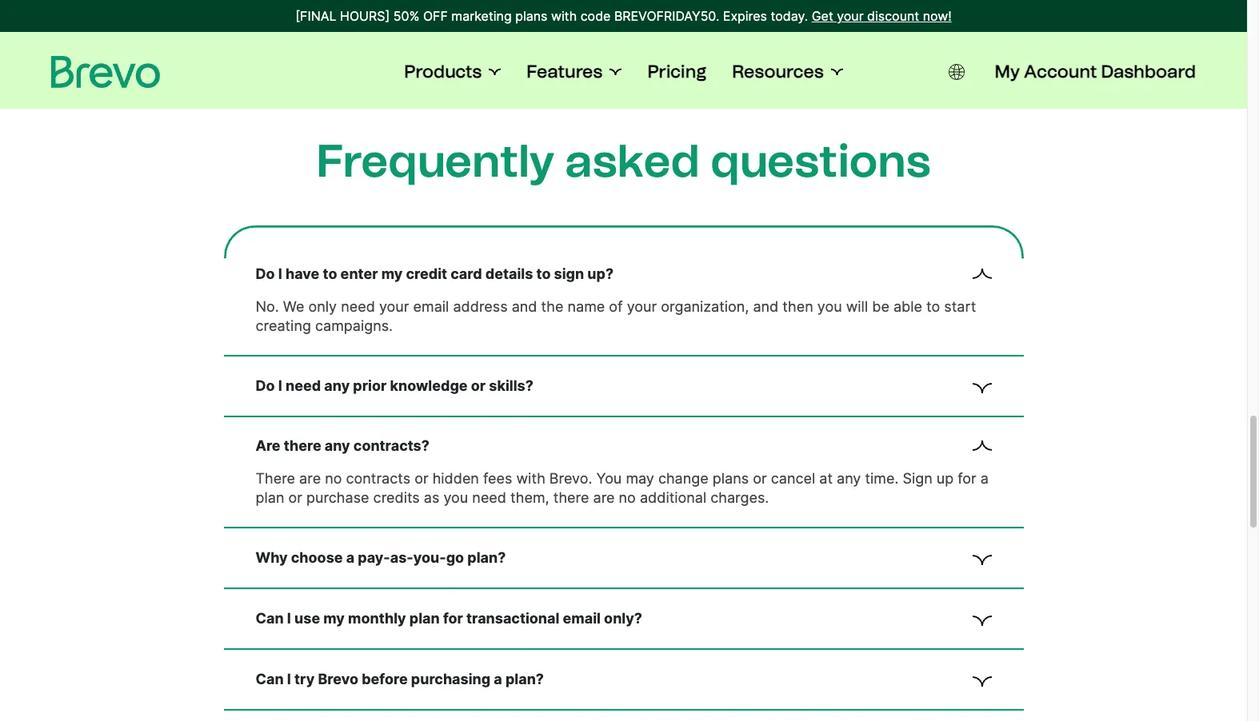 Task type: locate. For each thing, give the bounding box(es) containing it.
are
[[299, 471, 321, 488], [593, 490, 615, 507]]

1 vertical spatial for
[[443, 610, 463, 627]]

i inside dropdown button
[[278, 377, 282, 394]]

1 vertical spatial no
[[619, 490, 636, 507]]

campaigns.
[[315, 317, 393, 334]]

plans
[[515, 8, 548, 24], [713, 471, 749, 488]]

50%
[[393, 8, 420, 24]]

your right get
[[837, 8, 864, 24]]

1 vertical spatial any
[[325, 438, 350, 455]]

off
[[423, 8, 448, 24]]

you
[[818, 298, 842, 315], [444, 490, 468, 507]]

there down brevo. at the left bottom of the page
[[553, 490, 589, 507]]

2 horizontal spatial a
[[981, 471, 989, 488]]

0 vertical spatial are
[[299, 471, 321, 488]]

need
[[341, 298, 375, 315], [286, 377, 321, 394], [472, 490, 506, 507]]

for left transactional
[[443, 610, 463, 627]]

and left then
[[753, 298, 779, 315]]

plans right marketing
[[515, 8, 548, 24]]

details
[[485, 266, 533, 282]]

get your discount now! link
[[812, 6, 952, 26]]

0 vertical spatial can
[[256, 610, 284, 627]]

1 horizontal spatial plan
[[409, 610, 440, 627]]

prior
[[353, 377, 387, 394]]

plan? inside why choose a pay-as-you-go plan? dropdown button
[[467, 550, 506, 567]]

may
[[626, 471, 654, 488]]

plan inside dropdown button
[[409, 610, 440, 627]]

a inside there are no contracts or hidden fees with brevo. you may change plans or cancel at any time. sign up for a plan or purchase credits as you need them, there are no additional charges.
[[981, 471, 989, 488]]

sign
[[903, 471, 933, 488]]

1 vertical spatial a
[[346, 550, 355, 567]]

hours]
[[340, 8, 390, 24]]

1 horizontal spatial you
[[818, 298, 842, 315]]

2 vertical spatial a
[[494, 671, 502, 688]]

do inside dropdown button
[[256, 266, 275, 282]]

expires
[[723, 8, 767, 24]]

email inside dropdown button
[[563, 610, 601, 627]]

can i try brevo before purchasing a plan? button
[[256, 670, 992, 690]]

0 vertical spatial plan?
[[467, 550, 506, 567]]

with
[[551, 8, 577, 24], [516, 471, 545, 488]]

do i have to enter my credit card details to sign up? button
[[256, 264, 992, 285]]

a right purchasing
[[494, 671, 502, 688]]

0 horizontal spatial are
[[299, 471, 321, 488]]

there
[[256, 471, 295, 488]]

do i need any prior knowledge or skills? button
[[256, 376, 992, 396]]

plan? for why choose a pay-as-you-go plan?
[[467, 550, 506, 567]]

or down there at the bottom
[[288, 490, 302, 507]]

plan
[[256, 490, 284, 507], [409, 610, 440, 627]]

i for have
[[278, 266, 282, 282]]

email
[[413, 298, 449, 315], [563, 610, 601, 627]]

for right up
[[958, 471, 977, 488]]

with up them,
[[516, 471, 545, 488]]

i left use
[[287, 610, 291, 627]]

card
[[451, 266, 482, 282]]

email left "only?"
[[563, 610, 601, 627]]

no down may
[[619, 490, 636, 507]]

0 vertical spatial need
[[341, 298, 375, 315]]

a right up
[[981, 471, 989, 488]]

0 vertical spatial plans
[[515, 8, 548, 24]]

no
[[325, 471, 342, 488], [619, 490, 636, 507]]

any left prior
[[324, 377, 350, 394]]

need down the fees
[[472, 490, 506, 507]]

plans inside there are no contracts or hidden fees with brevo. you may change plans or cancel at any time. sign up for a plan or purchase credits as you need them, there are no additional charges.
[[713, 471, 749, 488]]

will
[[846, 298, 868, 315]]

1 vertical spatial do
[[256, 377, 275, 394]]

1 horizontal spatial with
[[551, 8, 577, 24]]

for
[[958, 471, 977, 488], [443, 610, 463, 627]]

1 horizontal spatial email
[[563, 610, 601, 627]]

1 vertical spatial plan?
[[506, 671, 544, 688]]

0 horizontal spatial you
[[444, 490, 468, 507]]

brevofriday50.
[[614, 8, 720, 24]]

plan?
[[467, 550, 506, 567], [506, 671, 544, 688]]

0 horizontal spatial my
[[323, 610, 345, 627]]

1 horizontal spatial a
[[494, 671, 502, 688]]

need up campaigns.
[[341, 298, 375, 315]]

1 vertical spatial you
[[444, 490, 468, 507]]

cancel
[[771, 471, 815, 488]]

2 do from the top
[[256, 377, 275, 394]]

1 horizontal spatial plans
[[713, 471, 749, 488]]

1 vertical spatial plans
[[713, 471, 749, 488]]

do inside dropdown button
[[256, 377, 275, 394]]

0 horizontal spatial there
[[284, 438, 321, 455]]

i down creating
[[278, 377, 282, 394]]

2 horizontal spatial to
[[927, 298, 940, 315]]

you down hidden
[[444, 490, 468, 507]]

able
[[894, 298, 923, 315]]

plan? inside the can i try brevo before purchasing a plan? dropdown button
[[506, 671, 544, 688]]

1 do from the top
[[256, 266, 275, 282]]

0 vertical spatial no
[[325, 471, 342, 488]]

can left use
[[256, 610, 284, 627]]

1 horizontal spatial for
[[958, 471, 977, 488]]

your right of
[[627, 298, 657, 315]]

to left sign
[[536, 266, 551, 282]]

discount
[[867, 8, 919, 24]]

any right at
[[837, 471, 861, 488]]

0 horizontal spatial and
[[512, 298, 537, 315]]

to
[[323, 266, 337, 282], [536, 266, 551, 282], [927, 298, 940, 315]]

1 horizontal spatial need
[[341, 298, 375, 315]]

any
[[324, 377, 350, 394], [325, 438, 350, 455], [837, 471, 861, 488]]

marketing
[[452, 8, 512, 24]]

brevo
[[318, 671, 358, 688]]

1 horizontal spatial and
[[753, 298, 779, 315]]

there right are
[[284, 438, 321, 455]]

i left try
[[287, 671, 291, 688]]

do for do i have to enter my credit card details to sign up?
[[256, 266, 275, 282]]

1 horizontal spatial there
[[553, 490, 589, 507]]

0 horizontal spatial to
[[323, 266, 337, 282]]

0 vertical spatial my
[[381, 266, 403, 282]]

purchase
[[306, 490, 369, 507]]

1 vertical spatial there
[[553, 490, 589, 507]]

0 horizontal spatial plan
[[256, 490, 284, 507]]

or
[[471, 377, 486, 394], [415, 471, 429, 488], [753, 471, 767, 488], [288, 490, 302, 507]]

0 vertical spatial do
[[256, 266, 275, 282]]

brevo.
[[550, 471, 592, 488]]

and left the
[[512, 298, 537, 315]]

0 vertical spatial with
[[551, 8, 577, 24]]

0 vertical spatial any
[[324, 377, 350, 394]]

2 horizontal spatial need
[[472, 490, 506, 507]]

2 vertical spatial any
[[837, 471, 861, 488]]

1 horizontal spatial no
[[619, 490, 636, 507]]

frequently asked questions
[[316, 134, 931, 188]]

there
[[284, 438, 321, 455], [553, 490, 589, 507]]

0 horizontal spatial need
[[286, 377, 321, 394]]

1 vertical spatial my
[[323, 610, 345, 627]]

why choose a pay-as-you-go plan? button
[[256, 548, 992, 569]]

2 horizontal spatial your
[[837, 8, 864, 24]]

brevo image
[[51, 56, 160, 88]]

i for try
[[287, 671, 291, 688]]

go
[[446, 550, 464, 567]]

0 vertical spatial email
[[413, 298, 449, 315]]

need inside there are no contracts or hidden fees with brevo. you may change plans or cancel at any time. sign up for a plan or purchase credits as you need them, there are no additional charges.
[[472, 490, 506, 507]]

transactional
[[466, 610, 560, 627]]

0 vertical spatial a
[[981, 471, 989, 488]]

no up the "purchase"
[[325, 471, 342, 488]]

0 horizontal spatial email
[[413, 298, 449, 315]]

my
[[381, 266, 403, 282], [323, 610, 345, 627]]

the
[[541, 298, 564, 315]]

1 can from the top
[[256, 610, 284, 627]]

1 vertical spatial email
[[563, 610, 601, 627]]

1 vertical spatial are
[[593, 490, 615, 507]]

start
[[944, 298, 976, 315]]

0 vertical spatial for
[[958, 471, 977, 488]]

are up the "purchase"
[[299, 471, 321, 488]]

0 vertical spatial plan
[[256, 490, 284, 507]]

my right use
[[323, 610, 345, 627]]

1 vertical spatial with
[[516, 471, 545, 488]]

i
[[278, 266, 282, 282], [278, 377, 282, 394], [287, 610, 291, 627], [287, 671, 291, 688]]

can left try
[[256, 671, 284, 688]]

a left pay-
[[346, 550, 355, 567]]

1 horizontal spatial are
[[593, 490, 615, 507]]

0 horizontal spatial for
[[443, 610, 463, 627]]

can i use my monthly plan for transactional email only? button
[[256, 609, 992, 630]]

do up no.
[[256, 266, 275, 282]]

your up campaigns.
[[379, 298, 409, 315]]

2 can from the top
[[256, 671, 284, 688]]

email down do i have to enter my credit card details to sign up? on the top
[[413, 298, 449, 315]]

choose
[[291, 550, 343, 567]]

any up the "purchase"
[[325, 438, 350, 455]]

of
[[609, 298, 623, 315]]

1 horizontal spatial my
[[381, 266, 403, 282]]

you inside there are no contracts or hidden fees with brevo. you may change plans or cancel at any time. sign up for a plan or purchase credits as you need them, there are no additional charges.
[[444, 490, 468, 507]]

[final hours] 50% off marketing plans with code brevofriday50. expires today. get your discount now!
[[295, 8, 952, 24]]

plan? right go
[[467, 550, 506, 567]]

plan down there at the bottom
[[256, 490, 284, 507]]

do up are
[[256, 377, 275, 394]]

are down you at the left bottom
[[593, 490, 615, 507]]

only?
[[604, 610, 642, 627]]

plan right monthly at bottom left
[[409, 610, 440, 627]]

2 vertical spatial need
[[472, 490, 506, 507]]

contracts?
[[353, 438, 429, 455]]

do for do i need any prior knowledge or skills?
[[256, 377, 275, 394]]

products link
[[404, 61, 501, 83]]

at
[[820, 471, 833, 488]]

need down creating
[[286, 377, 321, 394]]

my account dashboard link
[[995, 61, 1196, 83]]

i for need
[[278, 377, 282, 394]]

0 vertical spatial there
[[284, 438, 321, 455]]

0 horizontal spatial with
[[516, 471, 545, 488]]

2 and from the left
[[753, 298, 779, 315]]

you left will at the right top
[[818, 298, 842, 315]]

can for can i try brevo before purchasing a plan?
[[256, 671, 284, 688]]

or left skills?
[[471, 377, 486, 394]]

resources link
[[732, 61, 843, 83]]

1 vertical spatial can
[[256, 671, 284, 688]]

0 vertical spatial you
[[818, 298, 842, 315]]

change
[[658, 471, 709, 488]]

fees
[[483, 471, 512, 488]]

to right have
[[323, 266, 337, 282]]

i left have
[[278, 266, 282, 282]]

[final
[[295, 8, 336, 24]]

my right enter
[[381, 266, 403, 282]]

with left "code" at the left top
[[551, 8, 577, 24]]

plans up charges.
[[713, 471, 749, 488]]

any inside dropdown button
[[324, 377, 350, 394]]

plan? down transactional
[[506, 671, 544, 688]]

to right able
[[927, 298, 940, 315]]

1 vertical spatial need
[[286, 377, 321, 394]]

can
[[256, 610, 284, 627], [256, 671, 284, 688]]

1 vertical spatial plan
[[409, 610, 440, 627]]

contracts
[[346, 471, 411, 488]]



Task type: describe. For each thing, give the bounding box(es) containing it.
up
[[937, 471, 954, 488]]

then
[[783, 298, 813, 315]]

as-
[[390, 550, 413, 567]]

get
[[812, 8, 833, 24]]

resources
[[732, 61, 824, 82]]

pricing link
[[648, 61, 707, 83]]

there inside there are no contracts or hidden fees with brevo. you may change plans or cancel at any time. sign up for a plan or purchase credits as you need them, there are no additional charges.
[[553, 490, 589, 507]]

my account dashboard
[[995, 61, 1196, 82]]

need inside no. we only need your email address and the name of your organization, and then you will be able to start creating campaigns.
[[341, 298, 375, 315]]

today.
[[771, 8, 808, 24]]

enter
[[341, 266, 378, 282]]

frequently
[[316, 134, 555, 188]]

or inside dropdown button
[[471, 377, 486, 394]]

for inside dropdown button
[[443, 610, 463, 627]]

products
[[404, 61, 482, 82]]

can i try brevo before purchasing a plan?
[[256, 671, 544, 688]]

pay-
[[358, 550, 390, 567]]

we
[[283, 298, 304, 315]]

asked
[[565, 134, 700, 188]]

as
[[424, 490, 440, 507]]

you
[[596, 471, 622, 488]]

features link
[[527, 61, 622, 83]]

try
[[294, 671, 315, 688]]

0 horizontal spatial no
[[325, 471, 342, 488]]

are
[[256, 438, 281, 455]]

can i use my monthly plan for transactional email only?
[[256, 610, 642, 627]]

code
[[581, 8, 611, 24]]

skills?
[[489, 377, 534, 394]]

name
[[568, 298, 605, 315]]

there are no contracts or hidden fees with brevo. you may change plans or cancel at any time. sign up for a plan or purchase credits as you need them, there are no additional charges.
[[256, 471, 989, 507]]

can for can i use my monthly plan for transactional email only?
[[256, 610, 284, 627]]

additional
[[640, 490, 707, 507]]

organization,
[[661, 298, 749, 315]]

1 horizontal spatial your
[[627, 298, 657, 315]]

pricing
[[648, 61, 707, 82]]

with inside there are no contracts or hidden fees with brevo. you may change plans or cancel at any time. sign up for a plan or purchase credits as you need them, there are no additional charges.
[[516, 471, 545, 488]]

i for use
[[287, 610, 291, 627]]

address
[[453, 298, 508, 315]]

sign
[[554, 266, 584, 282]]

no. we only need your email address and the name of your organization, and then you will be able to start creating campaigns.
[[256, 298, 976, 334]]

purchasing
[[411, 671, 491, 688]]

you-
[[413, 550, 446, 567]]

hidden
[[433, 471, 479, 488]]

time.
[[865, 471, 899, 488]]

plan inside there are no contracts or hidden fees with brevo. you may change plans or cancel at any time. sign up for a plan or purchase credits as you need them, there are no additional charges.
[[256, 490, 284, 507]]

or up as
[[415, 471, 429, 488]]

button image
[[949, 64, 965, 80]]

only
[[308, 298, 337, 315]]

features
[[527, 61, 603, 82]]

before
[[362, 671, 408, 688]]

0 horizontal spatial your
[[379, 298, 409, 315]]

questions
[[711, 134, 931, 188]]

there inside are there any contracts? dropdown button
[[284, 438, 321, 455]]

1 horizontal spatial to
[[536, 266, 551, 282]]

have
[[286, 266, 320, 282]]

are there any contracts? button
[[256, 436, 992, 457]]

need inside dropdown button
[[286, 377, 321, 394]]

be
[[872, 298, 890, 315]]

for inside there are no contracts or hidden fees with brevo. you may change plans or cancel at any time. sign up for a plan or purchase credits as you need them, there are no additional charges.
[[958, 471, 977, 488]]

up?
[[588, 266, 614, 282]]

monthly
[[348, 610, 406, 627]]

my
[[995, 61, 1020, 82]]

or up charges.
[[753, 471, 767, 488]]

use
[[294, 610, 320, 627]]

are there any contracts?
[[256, 438, 429, 455]]

why choose a pay-as-you-go plan?
[[256, 550, 506, 567]]

1 and from the left
[[512, 298, 537, 315]]

to inside no. we only need your email address and the name of your organization, and then you will be able to start creating campaigns.
[[927, 298, 940, 315]]

do i have to enter my credit card details to sign up?
[[256, 266, 614, 282]]

creating
[[256, 317, 311, 334]]

now!
[[923, 8, 952, 24]]

charges.
[[711, 490, 769, 507]]

any inside there are no contracts or hidden fees with brevo. you may change plans or cancel at any time. sign up for a plan or purchase credits as you need them, there are no additional charges.
[[837, 471, 861, 488]]

why
[[256, 550, 288, 567]]

credits
[[373, 490, 420, 507]]

you inside no. we only need your email address and the name of your organization, and then you will be able to start creating campaigns.
[[818, 298, 842, 315]]

0 horizontal spatial plans
[[515, 8, 548, 24]]

dashboard
[[1101, 61, 1196, 82]]

0 horizontal spatial a
[[346, 550, 355, 567]]

email inside no. we only need your email address and the name of your organization, and then you will be able to start creating campaigns.
[[413, 298, 449, 315]]

no.
[[256, 298, 279, 315]]

any inside dropdown button
[[325, 438, 350, 455]]

them,
[[511, 490, 549, 507]]

credit
[[406, 266, 447, 282]]

account
[[1024, 61, 1097, 82]]

knowledge
[[390, 377, 468, 394]]

plan? for can i try brevo before purchasing a plan?
[[506, 671, 544, 688]]



Task type: vqa. For each thing, say whether or not it's contained in the screenshot.
usage,
no



